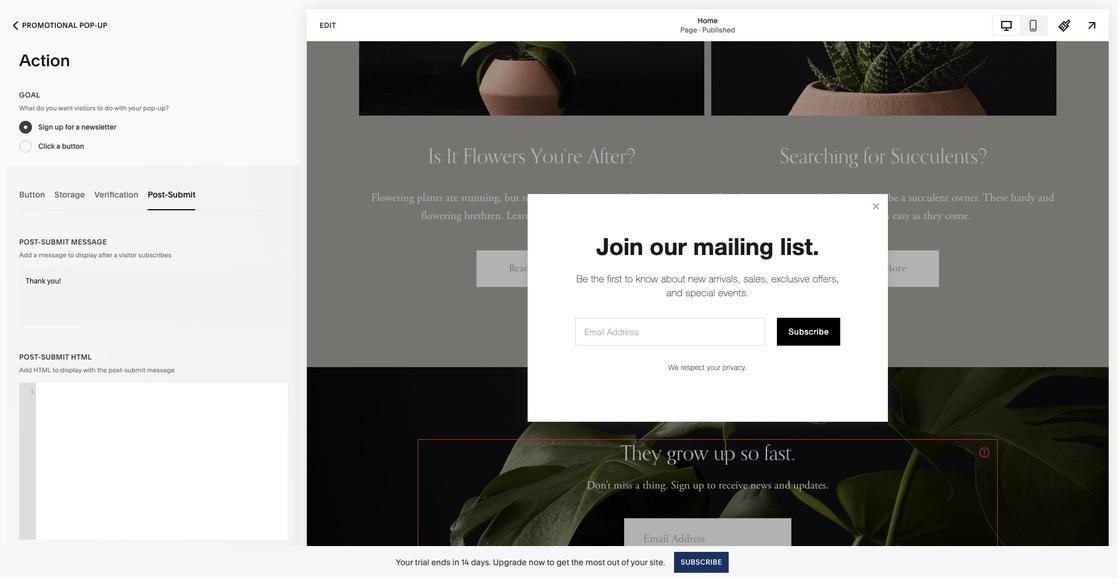 Task type: describe. For each thing, give the bounding box(es) containing it.
with inside post-submit html add html to display with the post-submit message
[[83, 366, 96, 374]]

visitor
[[119, 251, 137, 259]]

subscribes
[[138, 251, 172, 259]]

post- for post-submit html add html to display with the post-submit message
[[19, 353, 41, 362]]

1 horizontal spatial html
[[71, 353, 92, 362]]

14
[[461, 557, 469, 568]]

message
[[71, 238, 107, 246]]

post-
[[109, 366, 125, 374]]

up
[[55, 123, 63, 131]]

1 do from the left
[[36, 104, 44, 112]]

message inside "post-submit message add a message to display after a visitor subscribes"
[[39, 251, 66, 259]]

published
[[702, 25, 735, 34]]

button
[[19, 189, 45, 200]]

a right after
[[114, 251, 117, 259]]

a up thank
[[33, 251, 37, 259]]

sign up for a newsletter
[[38, 123, 116, 131]]

edit
[[320, 21, 336, 29]]

promotional pop-up
[[22, 21, 108, 30]]

submit
[[125, 366, 145, 374]]

action
[[19, 51, 70, 70]]

days.
[[471, 557, 491, 568]]

for
[[65, 123, 74, 131]]

your
[[396, 557, 413, 568]]

display inside "post-submit message add a message to display after a visitor subscribes"
[[76, 251, 97, 259]]

thank
[[26, 277, 45, 285]]

page
[[681, 25, 697, 34]]

now
[[529, 557, 545, 568]]

1 horizontal spatial your
[[631, 557, 648, 568]]

storage button
[[54, 178, 85, 210]]

post- for post-submit
[[148, 189, 168, 200]]

get
[[557, 557, 569, 568]]

goal
[[19, 91, 40, 99]]

your inside "goal what do you want visitors to do with your pop-up?"
[[128, 104, 142, 112]]

1
[[30, 388, 34, 396]]

tab list containing button
[[19, 178, 288, 210]]

newsletter
[[81, 123, 116, 131]]

out
[[607, 557, 620, 568]]

to inside "post-submit message add a message to display after a visitor subscribes"
[[68, 251, 74, 259]]

post- for post-submit message add a message to display after a visitor subscribes
[[19, 238, 41, 246]]

of
[[622, 557, 629, 568]]

up
[[97, 21, 108, 30]]

1 vertical spatial the
[[571, 557, 584, 568]]

storage
[[54, 189, 85, 200]]

button button
[[19, 178, 45, 210]]

ends
[[431, 557, 451, 568]]

submit for post-submit message add a message to display after a visitor subscribes
[[41, 238, 69, 246]]

add for post-submit message
[[19, 251, 32, 259]]

display inside post-submit html add html to display with the post-submit message
[[60, 366, 82, 374]]

what
[[19, 104, 35, 112]]

1 horizontal spatial tab list
[[993, 16, 1047, 35]]

pop-
[[143, 104, 158, 112]]

button
[[62, 142, 84, 151]]



Task type: vqa. For each thing, say whether or not it's contained in the screenshot.
BODY
no



Task type: locate. For each thing, give the bounding box(es) containing it.
tab list
[[993, 16, 1047, 35], [19, 178, 288, 210]]

with left post-
[[83, 366, 96, 374]]

1 horizontal spatial message
[[147, 366, 175, 374]]

1 vertical spatial your
[[631, 557, 648, 568]]

0 horizontal spatial message
[[39, 251, 66, 259]]

post- right verification
[[148, 189, 168, 200]]

home page · published
[[681, 16, 735, 34]]

submit inside "post-submit message add a message to display after a visitor subscribes"
[[41, 238, 69, 246]]

1 vertical spatial add
[[19, 366, 32, 374]]

html
[[71, 353, 92, 362], [33, 366, 51, 374]]

2 vertical spatial post-
[[19, 353, 41, 362]]

the inside post-submit html add html to display with the post-submit message
[[97, 366, 107, 374]]

after
[[99, 251, 112, 259]]

do
[[36, 104, 44, 112], [105, 104, 113, 112]]

display
[[76, 251, 97, 259], [60, 366, 82, 374]]

do left you
[[36, 104, 44, 112]]

add up 1
[[19, 366, 32, 374]]

click a button
[[38, 142, 84, 151]]

post- up thank
[[19, 238, 41, 246]]

0 horizontal spatial do
[[36, 104, 44, 112]]

0 vertical spatial html
[[71, 353, 92, 362]]

submit for post-submit
[[168, 189, 196, 200]]

to inside post-submit html add html to display with the post-submit message
[[53, 366, 59, 374]]

thank you!
[[26, 277, 61, 285]]

post- inside "post-submit message add a message to display after a visitor subscribes"
[[19, 238, 41, 246]]

your
[[128, 104, 142, 112], [631, 557, 648, 568]]

the
[[97, 366, 107, 374], [571, 557, 584, 568]]

·
[[699, 25, 701, 34]]

post-
[[148, 189, 168, 200], [19, 238, 41, 246], [19, 353, 41, 362]]

up?
[[158, 104, 169, 112]]

0 vertical spatial with
[[114, 104, 127, 112]]

1 vertical spatial message
[[147, 366, 175, 374]]

2 vertical spatial submit
[[41, 353, 69, 362]]

add for post-submit html
[[19, 366, 32, 374]]

verification button
[[94, 178, 138, 210]]

subscribe
[[681, 558, 722, 566]]

want
[[58, 104, 73, 112]]

verification
[[94, 189, 138, 200]]

add inside post-submit html add html to display with the post-submit message
[[19, 366, 32, 374]]

in
[[452, 557, 459, 568]]

with
[[114, 104, 127, 112], [83, 366, 96, 374]]

submit for post-submit html add html to display with the post-submit message
[[41, 353, 69, 362]]

1 vertical spatial with
[[83, 366, 96, 374]]

the right "get"
[[571, 557, 584, 568]]

0 horizontal spatial tab list
[[19, 178, 288, 210]]

your left pop-
[[128, 104, 142, 112]]

subscribe button
[[675, 552, 729, 573]]

you!
[[47, 277, 61, 285]]

message right "submit"
[[147, 366, 175, 374]]

trial
[[415, 557, 429, 568]]

0 vertical spatial your
[[128, 104, 142, 112]]

1 add from the top
[[19, 251, 32, 259]]

post-submit html add html to display with the post-submit message
[[19, 353, 175, 374]]

0 vertical spatial the
[[97, 366, 107, 374]]

post- inside button
[[148, 189, 168, 200]]

1 vertical spatial post-
[[19, 238, 41, 246]]

a right 'click'
[[56, 142, 60, 151]]

2 add from the top
[[19, 366, 32, 374]]

display down message
[[76, 251, 97, 259]]

edit button
[[312, 15, 344, 36]]

0 vertical spatial post-
[[148, 189, 168, 200]]

your trial ends in 14 days. upgrade now to get the most out of your site.
[[396, 557, 665, 568]]

upgrade
[[493, 557, 527, 568]]

1 vertical spatial submit
[[41, 238, 69, 246]]

submit inside post-submit html add html to display with the post-submit message
[[41, 353, 69, 362]]

0 horizontal spatial html
[[33, 366, 51, 374]]

with up newsletter
[[114, 104, 127, 112]]

0 horizontal spatial the
[[97, 366, 107, 374]]

message inside post-submit html add html to display with the post-submit message
[[147, 366, 175, 374]]

submit inside button
[[168, 189, 196, 200]]

post- inside post-submit html add html to display with the post-submit message
[[19, 353, 41, 362]]

0 vertical spatial tab list
[[993, 16, 1047, 35]]

promotional pop-up button
[[0, 13, 120, 38]]

0 vertical spatial add
[[19, 251, 32, 259]]

message up you!
[[39, 251, 66, 259]]

to
[[97, 104, 103, 112], [68, 251, 74, 259], [53, 366, 59, 374], [547, 557, 555, 568]]

1 horizontal spatial the
[[571, 557, 584, 568]]

post-submit
[[148, 189, 196, 200]]

1 vertical spatial html
[[33, 366, 51, 374]]

pop-
[[79, 21, 97, 30]]

message
[[39, 251, 66, 259], [147, 366, 175, 374]]

with inside "goal what do you want visitors to do with your pop-up?"
[[114, 104, 127, 112]]

add inside "post-submit message add a message to display after a visitor subscribes"
[[19, 251, 32, 259]]

submit
[[168, 189, 196, 200], [41, 238, 69, 246], [41, 353, 69, 362]]

a
[[76, 123, 80, 131], [56, 142, 60, 151], [33, 251, 37, 259], [114, 251, 117, 259]]

1 vertical spatial tab list
[[19, 178, 288, 210]]

site.
[[650, 557, 665, 568]]

add
[[19, 251, 32, 259], [19, 366, 32, 374]]

your right of
[[631, 557, 648, 568]]

0 vertical spatial message
[[39, 251, 66, 259]]

2 do from the left
[[105, 104, 113, 112]]

goal what do you want visitors to do with your pop-up?
[[19, 91, 169, 112]]

home
[[698, 16, 718, 25]]

sign
[[38, 123, 53, 131]]

promotional
[[22, 21, 77, 30]]

1 horizontal spatial with
[[114, 104, 127, 112]]

the left post-
[[97, 366, 107, 374]]

post-submit message add a message to display after a visitor subscribes
[[19, 238, 172, 259]]

you
[[46, 104, 57, 112]]

visitors
[[74, 104, 96, 112]]

0 horizontal spatial your
[[128, 104, 142, 112]]

click
[[38, 142, 55, 151]]

1 horizontal spatial do
[[105, 104, 113, 112]]

display left post-
[[60, 366, 82, 374]]

do up newsletter
[[105, 104, 113, 112]]

post- up 1
[[19, 353, 41, 362]]

1 vertical spatial display
[[60, 366, 82, 374]]

post-submit button
[[148, 178, 196, 210]]

most
[[586, 557, 605, 568]]

0 vertical spatial display
[[76, 251, 97, 259]]

a right for
[[76, 123, 80, 131]]

to inside "goal what do you want visitors to do with your pop-up?"
[[97, 104, 103, 112]]

0 vertical spatial submit
[[168, 189, 196, 200]]

0 horizontal spatial with
[[83, 366, 96, 374]]

add up thank
[[19, 251, 32, 259]]



